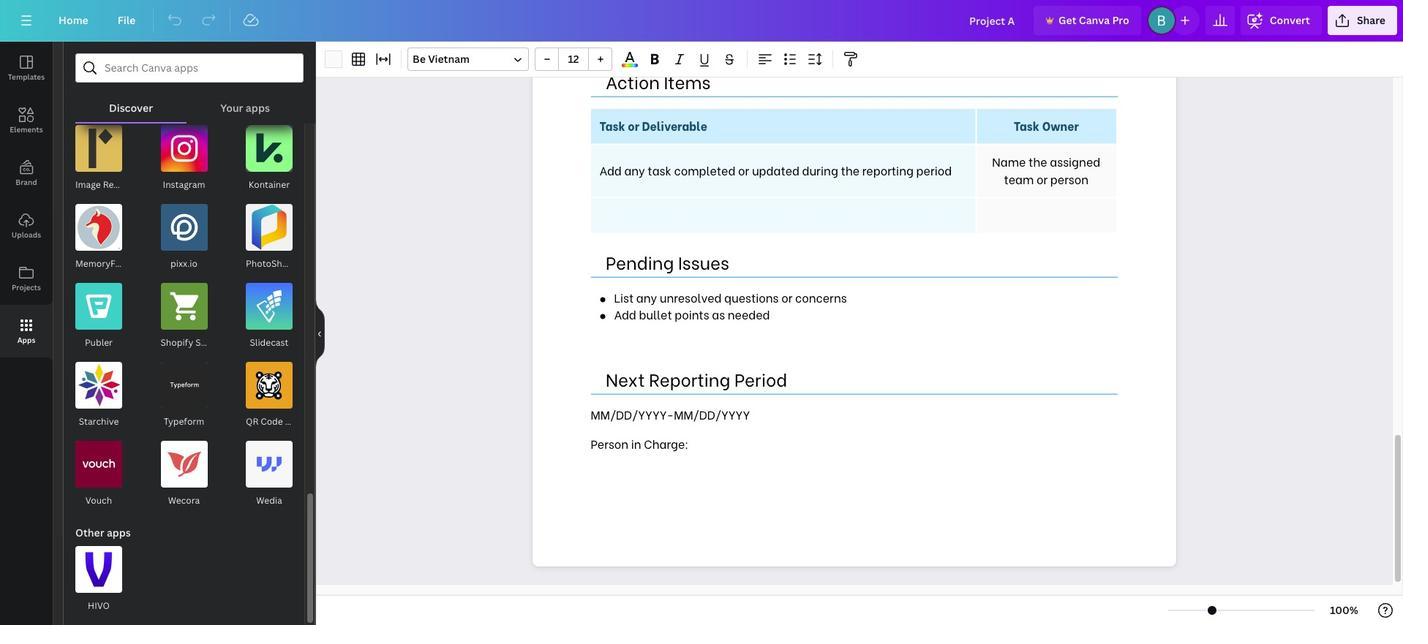 Task type: vqa. For each thing, say whether or not it's contained in the screenshot.
Vouch
yes



Task type: locate. For each thing, give the bounding box(es) containing it.
group
[[535, 48, 613, 71]]

apps
[[246, 101, 270, 115], [107, 526, 131, 540]]

be
[[413, 52, 426, 66]]

apps right other
[[107, 526, 131, 540]]

0 vertical spatial apps
[[246, 101, 270, 115]]

person
[[591, 435, 629, 452]]

other
[[75, 526, 104, 540]]

photoshelter
[[246, 258, 302, 270]]

color range image
[[622, 64, 638, 67]]

canva
[[1079, 13, 1110, 27]]

sync
[[196, 337, 216, 349]]

hide image
[[315, 299, 325, 369]]

or
[[782, 289, 793, 306]]

None text field
[[532, 0, 1177, 567]]

main menu bar
[[0, 0, 1404, 42]]

apps
[[17, 335, 35, 345]]

home
[[59, 13, 88, 27]]

as
[[712, 306, 725, 323]]

qr
[[246, 416, 259, 428]]

apps right the your
[[246, 101, 270, 115]]

mm/dd/yyyy
[[674, 406, 750, 423]]

discover button
[[75, 83, 187, 122]]

concerns
[[796, 289, 847, 306]]

get
[[1059, 13, 1077, 27]]

pixx.io
[[171, 258, 198, 270]]

shopify
[[161, 337, 193, 349]]

templates button
[[0, 42, 53, 94]]

hivo
[[88, 600, 110, 613]]

templates
[[8, 72, 45, 82]]

#fafafa image
[[325, 51, 343, 68]]

Design title text field
[[958, 6, 1028, 35]]

get canva pro button
[[1034, 6, 1142, 35]]

convert button
[[1241, 6, 1322, 35]]

your apps button
[[187, 83, 304, 122]]

publer
[[85, 337, 113, 349]]

mm/dd/yyyy-
[[591, 406, 674, 423]]

apps for your apps
[[246, 101, 270, 115]]

projects
[[12, 283, 41, 293]]

apps inside button
[[246, 101, 270, 115]]

starchive
[[79, 416, 119, 428]]

elements
[[10, 124, 43, 135]]

elements button
[[0, 94, 53, 147]]

be vietnam
[[413, 52, 470, 66]]

file
[[118, 13, 136, 27]]

qr code generator
[[246, 416, 328, 428]]

brand
[[16, 177, 37, 187]]

memoryfox
[[75, 258, 125, 270]]

brand button
[[0, 147, 53, 200]]

apps button
[[0, 305, 53, 358]]

1 vertical spatial apps
[[107, 526, 131, 540]]

share
[[1358, 13, 1386, 27]]

wecora
[[168, 495, 200, 507]]

typeform
[[164, 416, 204, 428]]

0 horizontal spatial apps
[[107, 526, 131, 540]]

uploads
[[12, 230, 41, 240]]

1 horizontal spatial apps
[[246, 101, 270, 115]]



Task type: describe. For each thing, give the bounding box(es) containing it.
100%
[[1331, 604, 1359, 618]]

points
[[675, 306, 710, 323]]

unresolved
[[660, 289, 722, 306]]

your apps
[[221, 101, 270, 115]]

wedia
[[256, 495, 282, 507]]

apps for other apps
[[107, 526, 131, 540]]

home link
[[47, 6, 100, 35]]

uploads button
[[0, 200, 53, 253]]

slidecast
[[250, 337, 289, 349]]

share button
[[1328, 6, 1398, 35]]

list any unresolved questions or concerns add bullet points as needed
[[614, 289, 847, 323]]

mm/dd/yyyy-mm/dd/yyyy
[[591, 406, 750, 423]]

vouch
[[85, 495, 112, 507]]

in
[[631, 435, 642, 452]]

100% button
[[1321, 599, 1369, 623]]

image relay
[[75, 179, 126, 191]]

add
[[614, 306, 637, 323]]

convert
[[1270, 13, 1311, 27]]

charge:
[[644, 435, 689, 452]]

instagram
[[163, 179, 205, 191]]

your
[[221, 101, 243, 115]]

file button
[[106, 6, 147, 35]]

person in charge:
[[591, 435, 691, 452]]

list
[[614, 289, 634, 306]]

vietnam
[[428, 52, 470, 66]]

kontainer
[[249, 179, 290, 191]]

bullet
[[639, 306, 672, 323]]

side panel tab list
[[0, 42, 53, 358]]

none text field containing list any unresolved questions or concerns
[[532, 0, 1177, 567]]

generator
[[285, 416, 328, 428]]

be vietnam button
[[408, 48, 529, 71]]

Search Canva apps search field
[[105, 54, 274, 82]]

discover
[[109, 101, 153, 115]]

projects button
[[0, 253, 53, 305]]

code
[[261, 416, 283, 428]]

pro
[[1113, 13, 1130, 27]]

– – number field
[[564, 52, 584, 66]]

needed
[[728, 306, 770, 323]]

other apps
[[75, 526, 131, 540]]

get canva pro
[[1059, 13, 1130, 27]]

questions
[[725, 289, 779, 306]]

image
[[75, 179, 101, 191]]

shopify sync
[[161, 337, 216, 349]]

relay
[[103, 179, 126, 191]]

any
[[637, 289, 657, 306]]



